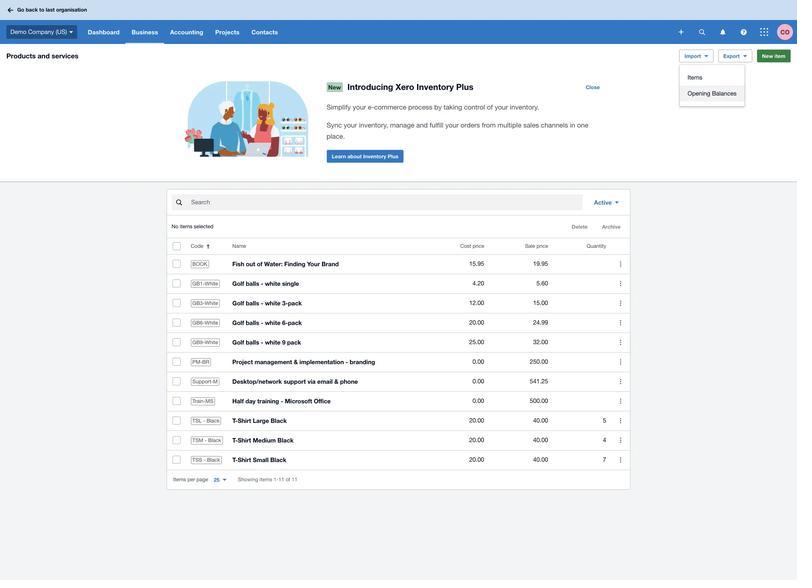 Task type: vqa. For each thing, say whether or not it's contained in the screenshot.


Task type: locate. For each thing, give the bounding box(es) containing it.
2 vertical spatial pack
[[287, 339, 301, 346]]

0 vertical spatial 0.00
[[473, 358, 485, 365]]

1 horizontal spatial svg image
[[700, 29, 706, 35]]

balls
[[246, 280, 259, 287], [246, 300, 259, 307], [246, 319, 259, 326], [246, 339, 259, 346]]

2 price from the left
[[537, 243, 549, 249]]

2 white from the top
[[265, 300, 281, 307]]

gb1-
[[193, 281, 205, 287]]

1 0.00 link from the top
[[424, 352, 489, 372]]

0 vertical spatial inventory
[[417, 82, 454, 92]]

& right email
[[335, 378, 339, 385]]

1 vertical spatial new
[[329, 84, 341, 91]]

price right cost
[[473, 243, 485, 249]]

white for single
[[265, 280, 281, 287]]

actions image
[[613, 276, 629, 292], [613, 315, 629, 331], [613, 413, 629, 429], [613, 432, 629, 448]]

plus up control
[[457, 82, 474, 92]]

list of items with cost price, sale price and quantity element
[[167, 238, 631, 470]]

20.00 for t-shirt large black
[[470, 417, 485, 424]]

15.95 link
[[424, 254, 489, 274]]

2 20.00 from the top
[[470, 417, 485, 424]]

t- for t-shirt medium black
[[233, 437, 238, 444]]

gb3-white
[[193, 300, 218, 306]]

new up simplify
[[329, 84, 341, 91]]

0 horizontal spatial price
[[473, 243, 485, 249]]

20.00 for t-shirt small black
[[470, 456, 485, 463]]

& inside "link"
[[335, 378, 339, 385]]

white left single
[[265, 280, 281, 287]]

medium
[[253, 437, 276, 444]]

40.00 for t-shirt large black
[[534, 417, 549, 424]]

500.00 link
[[489, 392, 553, 411]]

white up gb6-white link
[[205, 300, 218, 306]]

20.00 link for golf balls - white 6-pack
[[424, 313, 489, 333]]

1 horizontal spatial new
[[763, 53, 774, 59]]

shirt
[[238, 417, 251, 424], [238, 437, 251, 444], [238, 456, 251, 464]]

12.00 link
[[424, 294, 489, 313]]

price for cost price
[[473, 243, 485, 249]]

group containing items
[[680, 65, 745, 106]]

1 vertical spatial of
[[257, 260, 263, 268]]

gb9-white
[[193, 340, 218, 346]]

half day training - microsoft office
[[233, 398, 331, 405]]

1 vertical spatial pack
[[288, 319, 302, 326]]

0 vertical spatial shirt
[[238, 417, 251, 424]]

black right tsm
[[208, 438, 221, 444]]

white inside golf balls - white 3-pack link
[[265, 300, 281, 307]]

and inside sync your inventory, manage and fulfill your orders from multiple sales channels in one place.
[[417, 121, 428, 129]]

balls down golf balls - white single
[[246, 300, 259, 307]]

price right sale
[[537, 243, 549, 249]]

price
[[473, 243, 485, 249], [537, 243, 549, 249]]

tsm - black
[[193, 438, 221, 444]]

svg image
[[761, 28, 769, 36], [700, 29, 706, 35], [679, 30, 684, 34]]

gb3-white link
[[186, 294, 228, 313]]

4 actions image from the top
[[613, 432, 629, 448]]

40.00
[[534, 417, 549, 424], [534, 437, 549, 444], [534, 456, 549, 463]]

25.00
[[470, 339, 485, 346]]

3 white from the top
[[205, 320, 218, 326]]

- right training
[[281, 398, 283, 405]]

white for 9
[[265, 339, 281, 346]]

3 40.00 link from the top
[[489, 450, 553, 470]]

learn
[[332, 153, 346, 160]]

white for golf balls - white 6-pack
[[205, 320, 218, 326]]

of right control
[[487, 103, 493, 111]]

1 horizontal spatial inventory
[[417, 82, 454, 92]]

black inside t-shirt small black link
[[271, 456, 287, 464]]

shirt left large
[[238, 417, 251, 424]]

2 20.00 link from the top
[[424, 411, 489, 431]]

tsl - black
[[193, 418, 220, 424]]

golf right gb6-white link
[[233, 319, 244, 326]]

of right 1-
[[286, 477, 291, 483]]

inventory.
[[510, 103, 540, 111]]

inventory up 'simplify your e-commerce process by taking control of your inventory.'
[[417, 82, 454, 92]]

pm-
[[193, 359, 203, 365]]

0 horizontal spatial of
[[257, 260, 263, 268]]

demo
[[10, 28, 26, 35]]

0 horizontal spatial svg image
[[679, 30, 684, 34]]

plus down 'manage'
[[388, 153, 399, 160]]

banner
[[0, 0, 798, 44]]

pack for golf balls - white 6-pack
[[288, 319, 302, 326]]

pack right 9
[[287, 339, 301, 346]]

items inside items link
[[688, 74, 703, 81]]

contacts
[[252, 28, 278, 36]]

541.25
[[530, 378, 549, 385]]

2 vertical spatial 0.00
[[473, 398, 485, 404]]

0 horizontal spatial items
[[173, 477, 186, 483]]

svg image left the 'go'
[[8, 7, 13, 13]]

close
[[586, 84, 600, 90]]

branding
[[350, 358, 376, 366]]

4
[[604, 437, 607, 444]]

0 horizontal spatial inventory
[[364, 153, 387, 160]]

day
[[246, 398, 256, 405]]

t- down 'half'
[[233, 417, 238, 424]]

actions image
[[613, 256, 629, 272], [613, 295, 629, 311], [613, 334, 629, 350], [613, 354, 629, 370], [613, 374, 629, 390], [613, 393, 629, 409], [613, 452, 629, 468]]

items right "no"
[[180, 224, 193, 230]]

25
[[214, 477, 220, 483]]

3 white from the top
[[265, 319, 281, 326]]

and left "services"
[[38, 52, 50, 60]]

1 horizontal spatial items
[[688, 74, 703, 81]]

list box containing items
[[680, 65, 745, 106]]

20.00 link for t-shirt small black
[[424, 450, 489, 470]]

2 0.00 link from the top
[[424, 372, 489, 392]]

no
[[172, 224, 179, 230]]

0 horizontal spatial plus
[[388, 153, 399, 160]]

black inside t-shirt large black link
[[271, 417, 287, 424]]

delete
[[572, 224, 588, 230]]

microsoft
[[285, 398, 312, 405]]

projects
[[215, 28, 240, 36]]

4 golf from the top
[[233, 339, 244, 346]]

shirt left medium
[[238, 437, 251, 444]]

5.60
[[537, 280, 549, 287]]

shirt for large
[[238, 417, 251, 424]]

4 white from the top
[[205, 340, 218, 346]]

1 golf from the top
[[233, 280, 244, 287]]

inventory for about
[[364, 153, 387, 160]]

0 horizontal spatial items
[[180, 224, 193, 230]]

office
[[314, 398, 331, 405]]

black inside "t-shirt medium black" link
[[278, 437, 294, 444]]

dashboard
[[88, 28, 120, 36]]

2 shirt from the top
[[238, 437, 251, 444]]

golf down "fish"
[[233, 280, 244, 287]]

simplify
[[327, 103, 351, 111]]

1 40.00 from the top
[[534, 417, 549, 424]]

3 balls from the top
[[246, 319, 259, 326]]

1 40.00 link from the top
[[489, 411, 553, 431]]

32.00 link
[[489, 333, 553, 352]]

7 actions image from the top
[[613, 452, 629, 468]]

1 horizontal spatial plus
[[457, 82, 474, 92]]

2 40.00 from the top
[[534, 437, 549, 444]]

20.00 link for t-shirt large black
[[424, 411, 489, 431]]

3 actions image from the top
[[613, 334, 629, 350]]

0 vertical spatial 40.00
[[534, 417, 549, 424]]

2 vertical spatial shirt
[[238, 456, 251, 464]]

1 price from the left
[[473, 243, 485, 249]]

2 vertical spatial t-
[[233, 456, 238, 464]]

white up pm-br "link"
[[205, 340, 218, 346]]

white left '6-'
[[265, 319, 281, 326]]

20.00 for golf balls - white 6-pack
[[470, 319, 485, 326]]

- left branding
[[346, 358, 348, 366]]

archive
[[603, 224, 621, 230]]

2 golf from the top
[[233, 300, 244, 307]]

list box
[[680, 65, 745, 106]]

- down golf balls - white 6-pack
[[261, 339, 264, 346]]

3 40.00 from the top
[[534, 456, 549, 463]]

introducing xero inventory plus
[[348, 82, 474, 92]]

2 white from the top
[[205, 300, 218, 306]]

balances
[[713, 90, 737, 97]]

tss - black
[[193, 457, 220, 463]]

40.00 for t-shirt medium black
[[534, 437, 549, 444]]

0 horizontal spatial 11
[[279, 477, 285, 483]]

1 shirt from the top
[[238, 417, 251, 424]]

plus for introducing xero inventory plus
[[457, 82, 474, 92]]

2 vertical spatial 40.00
[[534, 456, 549, 463]]

4 link
[[553, 431, 612, 450]]

1 20.00 link from the top
[[424, 313, 489, 333]]

1 vertical spatial inventory
[[364, 153, 387, 160]]

1 vertical spatial items
[[260, 477, 272, 483]]

t-shirt medium black link
[[228, 431, 424, 450]]

3 golf from the top
[[233, 319, 244, 326]]

black right tss
[[207, 457, 220, 463]]

2 40.00 link from the top
[[489, 431, 553, 450]]

golf for golf balls - white 6-pack
[[233, 319, 244, 326]]

back
[[26, 6, 38, 13]]

orders
[[461, 121, 480, 129]]

golf balls - white 9 pack link
[[228, 333, 424, 352]]

svg image inside demo company (us) popup button
[[69, 31, 73, 33]]

svg image right (us)
[[69, 31, 73, 33]]

1 t- from the top
[[233, 417, 238, 424]]

and
[[38, 52, 50, 60], [417, 121, 428, 129]]

6 actions image from the top
[[613, 393, 629, 409]]

1 vertical spatial items
[[173, 477, 186, 483]]

2 11 from the left
[[292, 477, 298, 483]]

in
[[570, 121, 576, 129]]

contacts button
[[246, 20, 284, 44]]

group
[[680, 65, 745, 106]]

white inside the golf balls - white single link
[[265, 280, 281, 287]]

2 balls from the top
[[246, 300, 259, 307]]

items left 1-
[[260, 477, 272, 483]]

4 20.00 from the top
[[470, 456, 485, 463]]

water:
[[264, 260, 283, 268]]

black right large
[[271, 417, 287, 424]]

40.00 link for t-shirt small black
[[489, 450, 553, 470]]

1 horizontal spatial 11
[[292, 477, 298, 483]]

1 0.00 from the top
[[473, 358, 485, 365]]

projects button
[[209, 20, 246, 44]]

4 white from the top
[[265, 339, 281, 346]]

1 vertical spatial 0.00
[[473, 378, 485, 385]]

20.00 for t-shirt medium black
[[470, 437, 485, 444]]

svg image
[[8, 7, 13, 13], [721, 29, 726, 35], [741, 29, 747, 35], [69, 31, 73, 33]]

1 vertical spatial plus
[[388, 153, 399, 160]]

3 20.00 link from the top
[[424, 431, 489, 450]]

plus
[[457, 82, 474, 92], [388, 153, 399, 160]]

of right the out
[[257, 260, 263, 268]]

out
[[246, 260, 255, 268]]

shirt left small
[[238, 456, 251, 464]]

process
[[409, 103, 433, 111]]

train-
[[193, 398, 206, 404]]

0 vertical spatial pack
[[288, 300, 302, 307]]

4 actions image from the top
[[613, 354, 629, 370]]

&
[[294, 358, 298, 366], [335, 378, 339, 385]]

plus for learn about inventory plus
[[388, 153, 399, 160]]

go back to last organisation link
[[5, 3, 92, 17]]

white up gb3-white link
[[205, 281, 218, 287]]

import
[[685, 53, 702, 59]]

pack down the 3-
[[288, 319, 302, 326]]

golf balls - white single
[[233, 280, 299, 287]]

- up the golf balls - white 9 pack at the left of page
[[261, 319, 264, 326]]

4 20.00 link from the top
[[424, 450, 489, 470]]

golf up project
[[233, 339, 244, 346]]

20.00 link
[[424, 313, 489, 333], [424, 411, 489, 431], [424, 431, 489, 450], [424, 450, 489, 470]]

gb6-white link
[[186, 313, 228, 333]]

export button
[[719, 50, 753, 62]]

1 horizontal spatial of
[[286, 477, 291, 483]]

balls up the golf balls - white 9 pack at the left of page
[[246, 319, 259, 326]]

pack
[[288, 300, 302, 307], [288, 319, 302, 326], [287, 339, 301, 346]]

1 vertical spatial shirt
[[238, 437, 251, 444]]

balls up project
[[246, 339, 259, 346]]

1 horizontal spatial price
[[537, 243, 549, 249]]

& up desktop/network support via email & phone
[[294, 358, 298, 366]]

white left 9
[[265, 339, 281, 346]]

1 white from the top
[[265, 280, 281, 287]]

3 shirt from the top
[[238, 456, 251, 464]]

4.20
[[473, 280, 485, 287]]

3 0.00 from the top
[[473, 398, 485, 404]]

black right small
[[271, 456, 287, 464]]

taking
[[444, 103, 463, 111]]

page
[[197, 477, 208, 483]]

(us)
[[56, 28, 67, 35]]

white inside golf balls - white 6-pack link
[[265, 319, 281, 326]]

0 vertical spatial t-
[[233, 417, 238, 424]]

15.00
[[534, 300, 549, 306]]

new inside button
[[763, 53, 774, 59]]

2 0.00 from the top
[[473, 378, 485, 385]]

and left fulfill
[[417, 121, 428, 129]]

new left 'item'
[[763, 53, 774, 59]]

new for new item
[[763, 53, 774, 59]]

1 white from the top
[[205, 281, 218, 287]]

golf balls - white single link
[[228, 274, 424, 294]]

fish out of water: finding your brand link
[[228, 254, 424, 274]]

Search search field
[[191, 195, 583, 210]]

your
[[353, 103, 366, 111], [495, 103, 509, 111], [344, 121, 357, 129], [446, 121, 459, 129]]

0 vertical spatial new
[[763, 53, 774, 59]]

go
[[17, 6, 24, 13]]

inventory inside button
[[364, 153, 387, 160]]

2 t- from the top
[[233, 437, 238, 444]]

3 0.00 link from the top
[[424, 392, 489, 411]]

250.00
[[530, 358, 549, 365]]

t- left small
[[233, 456, 238, 464]]

via
[[308, 378, 316, 385]]

black inside tsl - black link
[[207, 418, 220, 424]]

0 vertical spatial items
[[688, 74, 703, 81]]

items up opening
[[688, 74, 703, 81]]

black right medium
[[278, 437, 294, 444]]

12.00
[[470, 300, 485, 306]]

balls down the out
[[246, 280, 259, 287]]

0 vertical spatial of
[[487, 103, 493, 111]]

1 vertical spatial 40.00
[[534, 437, 549, 444]]

pack down single
[[288, 300, 302, 307]]

1 horizontal spatial &
[[335, 378, 339, 385]]

4 balls from the top
[[246, 339, 259, 346]]

1 horizontal spatial and
[[417, 121, 428, 129]]

2 horizontal spatial of
[[487, 103, 493, 111]]

t- right tsm - black
[[233, 437, 238, 444]]

items left the per
[[173, 477, 186, 483]]

balls for golf balls - white 6-pack
[[246, 319, 259, 326]]

to
[[39, 6, 44, 13]]

showing items 1-11 of 11
[[238, 477, 298, 483]]

3 t- from the top
[[233, 456, 238, 464]]

white left the 3-
[[265, 300, 281, 307]]

golf right gb3-white link
[[233, 300, 244, 307]]

1 vertical spatial and
[[417, 121, 428, 129]]

0 horizontal spatial new
[[329, 84, 341, 91]]

white down gb3-white link
[[205, 320, 218, 326]]

1 vertical spatial t-
[[233, 437, 238, 444]]

1 horizontal spatial items
[[260, 477, 272, 483]]

11 right 1-
[[292, 477, 298, 483]]

golf for golf balls - white 3-pack
[[233, 300, 244, 307]]

control
[[464, 103, 485, 111]]

desktop/network
[[233, 378, 282, 385]]

1 balls from the top
[[246, 280, 259, 287]]

24.99 link
[[489, 313, 553, 333]]

black right tsl
[[207, 418, 220, 424]]

0 vertical spatial &
[[294, 358, 298, 366]]

black
[[271, 417, 287, 424], [207, 418, 220, 424], [278, 437, 294, 444], [208, 438, 221, 444], [271, 456, 287, 464], [207, 457, 220, 463]]

11 down t-shirt small black
[[279, 477, 285, 483]]

0.00 link for desktop/network support via email & phone
[[424, 372, 489, 392]]

gb6-white
[[193, 320, 218, 326]]

white inside golf balls - white 9 pack link
[[265, 339, 281, 346]]

0 vertical spatial plus
[[457, 82, 474, 92]]

0 vertical spatial items
[[180, 224, 193, 230]]

- up golf balls - white 3-pack
[[261, 280, 264, 287]]

dashboard link
[[82, 20, 126, 44]]

1 vertical spatial &
[[335, 378, 339, 385]]

balls for golf balls - white 3-pack
[[246, 300, 259, 307]]

phone
[[340, 378, 358, 385]]

2 vertical spatial of
[[286, 477, 291, 483]]

3 20.00 from the top
[[470, 437, 485, 444]]

inventory right about
[[364, 153, 387, 160]]

1 20.00 from the top
[[470, 319, 485, 326]]

plus inside button
[[388, 153, 399, 160]]

0 vertical spatial and
[[38, 52, 50, 60]]



Task type: describe. For each thing, give the bounding box(es) containing it.
your right fulfill
[[446, 121, 459, 129]]

- right tsm
[[205, 438, 207, 444]]

m
[[213, 379, 218, 385]]

golf for golf balls - white 9 pack
[[233, 339, 244, 346]]

2 actions image from the top
[[613, 315, 629, 331]]

0 horizontal spatial &
[[294, 358, 298, 366]]

tsm
[[193, 438, 203, 444]]

train-ms
[[193, 398, 214, 404]]

1 actions image from the top
[[613, 256, 629, 272]]

no items selected
[[172, 224, 214, 230]]

0.00 for desktop/network support via email & phone
[[473, 378, 485, 385]]

pm-br link
[[186, 352, 228, 372]]

balls for golf balls - white 9 pack
[[246, 339, 259, 346]]

3 actions image from the top
[[613, 413, 629, 429]]

import button
[[680, 50, 714, 62]]

541.25 link
[[489, 372, 553, 392]]

white for 6-
[[265, 319, 281, 326]]

500.00
[[530, 398, 549, 404]]

- right tsl
[[203, 418, 205, 424]]

e-
[[368, 103, 375, 111]]

cost price button
[[424, 238, 489, 254]]

business
[[132, 28, 158, 36]]

5.60 link
[[489, 274, 553, 294]]

0.00 link for half day training - microsoft office
[[424, 392, 489, 411]]

items for items per page
[[173, 477, 186, 483]]

shirt for small
[[238, 456, 251, 464]]

0.00 for half day training - microsoft office
[[473, 398, 485, 404]]

golf for golf balls - white single
[[233, 280, 244, 287]]

learn about inventory plus
[[332, 153, 399, 160]]

white for golf balls - white 9 pack
[[205, 340, 218, 346]]

simplify your e-commerce process by taking control of your inventory.
[[327, 103, 540, 111]]

xero
[[396, 82, 415, 92]]

black inside tsm - black link
[[208, 438, 221, 444]]

opening balances
[[688, 90, 737, 97]]

20.00 link for t-shirt medium black
[[424, 431, 489, 450]]

5
[[604, 417, 607, 424]]

svg image inside go back to last organisation link
[[8, 7, 13, 13]]

- down golf balls - white single
[[261, 300, 264, 307]]

0.00 link for project management & implementation - branding
[[424, 352, 489, 372]]

golf balls - white 3-pack link
[[228, 294, 424, 313]]

15.00 link
[[489, 294, 553, 313]]

gb3-
[[193, 300, 205, 306]]

showing
[[238, 477, 258, 483]]

of inside fish out of water: finding your brand link
[[257, 260, 263, 268]]

single
[[282, 280, 299, 287]]

new for new
[[329, 84, 341, 91]]

gb1-white
[[193, 281, 218, 287]]

co button
[[778, 20, 798, 44]]

pack for golf balls - white 9 pack
[[287, 339, 301, 346]]

items for no
[[180, 224, 193, 230]]

- right tss
[[204, 457, 206, 463]]

place.
[[327, 132, 345, 140]]

inventory for xero
[[417, 82, 454, 92]]

sale price
[[526, 243, 549, 249]]

cost
[[461, 243, 472, 249]]

quantity
[[587, 243, 607, 249]]

multiple
[[498, 121, 522, 129]]

svg image up export popup button
[[741, 29, 747, 35]]

items per page
[[173, 477, 208, 483]]

items button
[[680, 70, 745, 86]]

introducing xero inventory plus image
[[167, 81, 327, 169]]

0 horizontal spatial and
[[38, 52, 50, 60]]

6-
[[282, 319, 288, 326]]

golf balls - white 6-pack link
[[228, 313, 424, 333]]

management
[[255, 358, 292, 366]]

40.00 for t-shirt small black
[[534, 456, 549, 463]]

t-shirt large black
[[233, 417, 287, 424]]

export
[[724, 53, 740, 59]]

price for sale price
[[537, 243, 549, 249]]

products and services
[[6, 52, 79, 60]]

opening
[[688, 90, 711, 97]]

email
[[318, 378, 333, 385]]

demo company (us) button
[[0, 20, 82, 44]]

commerce
[[375, 103, 407, 111]]

company
[[28, 28, 54, 35]]

items for items
[[688, 74, 703, 81]]

tss - black link
[[186, 450, 228, 470]]

pack for golf balls - white 3-pack
[[288, 300, 302, 307]]

white for golf balls - white single
[[205, 281, 218, 287]]

your right sync
[[344, 121, 357, 129]]

golf balls - white 3-pack
[[233, 300, 302, 307]]

sync
[[327, 121, 342, 129]]

2 actions image from the top
[[613, 295, 629, 311]]

fish out of water: finding your brand
[[233, 260, 339, 268]]

book link
[[186, 254, 228, 274]]

1 actions image from the top
[[613, 276, 629, 292]]

item
[[775, 53, 786, 59]]

organisation
[[56, 6, 87, 13]]

0.00 for project management & implementation - branding
[[473, 358, 485, 365]]

items for showing
[[260, 477, 272, 483]]

implementation
[[300, 358, 344, 366]]

tsl - black link
[[186, 411, 228, 431]]

support-m link
[[186, 372, 228, 392]]

5 actions image from the top
[[613, 374, 629, 390]]

t- for t-shirt large black
[[233, 417, 238, 424]]

24.99
[[534, 319, 549, 326]]

code
[[191, 243, 204, 249]]

project management & implementation - branding link
[[228, 352, 424, 372]]

balls for golf balls - white single
[[246, 280, 259, 287]]

black inside the 'tss - black' link
[[207, 457, 220, 463]]

name button
[[228, 238, 424, 254]]

project
[[233, 358, 253, 366]]

banner containing co
[[0, 0, 798, 44]]

white for 3-
[[265, 300, 281, 307]]

active button
[[588, 194, 626, 210]]

25.00 link
[[424, 333, 489, 352]]

2 horizontal spatial svg image
[[761, 28, 769, 36]]

quantity button
[[553, 238, 612, 254]]

40.00 link for t-shirt large black
[[489, 411, 553, 431]]

1 11 from the left
[[279, 477, 285, 483]]

4.20 link
[[424, 274, 489, 294]]

sale price button
[[489, 238, 553, 254]]

shirt for medium
[[238, 437, 251, 444]]

about
[[348, 153, 362, 160]]

golf balls - white 9 pack
[[233, 339, 301, 346]]

pm-br
[[193, 359, 210, 365]]

your left the e-
[[353, 103, 366, 111]]

sales
[[524, 121, 540, 129]]

br
[[203, 359, 210, 365]]

selected
[[194, 224, 214, 230]]

half day training - microsoft office link
[[228, 392, 424, 411]]

t- for t-shirt small black
[[233, 456, 238, 464]]

40.00 link for t-shirt medium black
[[489, 431, 553, 450]]

your up multiple
[[495, 103, 509, 111]]

fish
[[233, 260, 244, 268]]

gb9-
[[193, 340, 205, 346]]

white for golf balls - white 3-pack
[[205, 300, 218, 306]]

t-shirt small black
[[233, 456, 287, 464]]

gb1-white link
[[186, 274, 228, 294]]

new item
[[763, 53, 786, 59]]

svg image up export
[[721, 29, 726, 35]]

support-
[[193, 379, 213, 385]]

delete button
[[567, 220, 593, 233]]

desktop/network support via email & phone link
[[228, 372, 424, 392]]

train-ms link
[[186, 392, 228, 411]]

half
[[233, 398, 244, 405]]

one
[[578, 121, 589, 129]]



